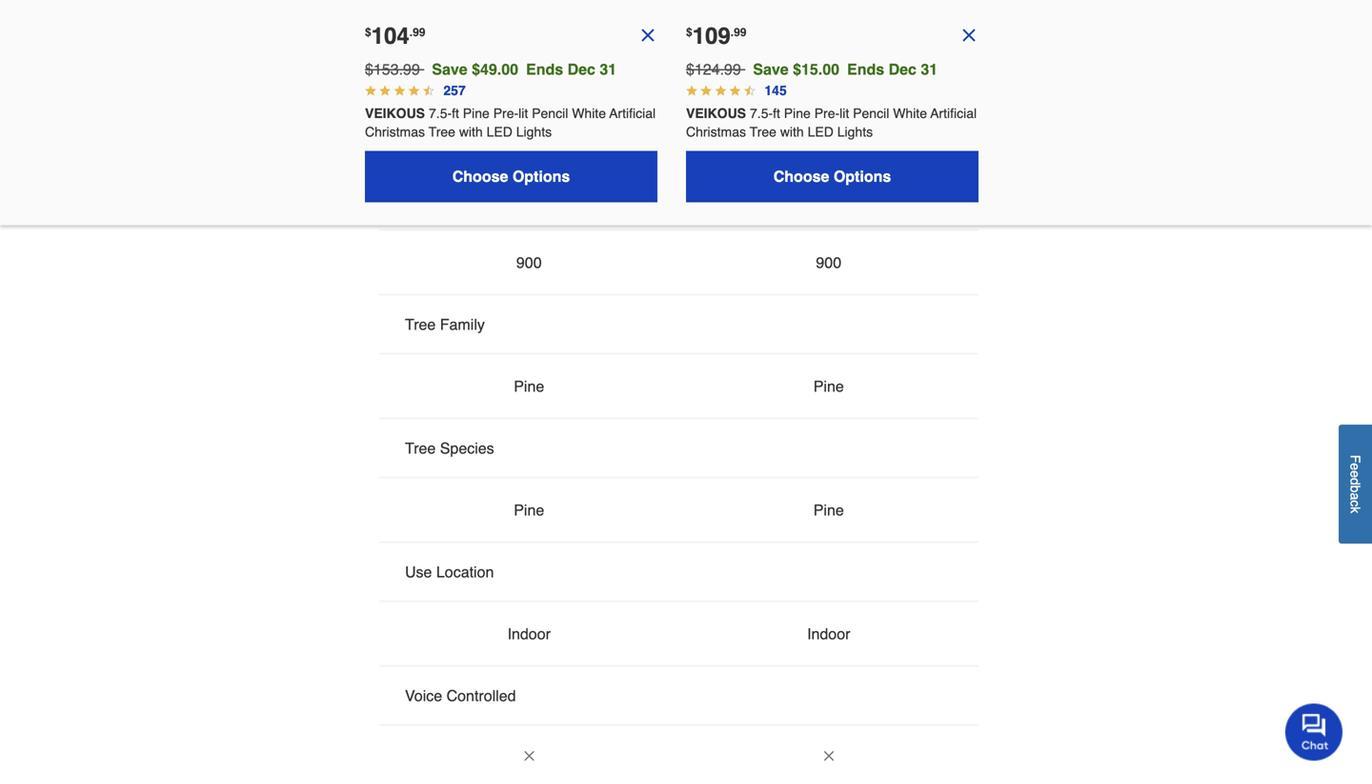 Task type: vqa. For each thing, say whether or not it's contained in the screenshot.
READY
no



Task type: locate. For each thing, give the bounding box(es) containing it.
ends right $15.00
[[847, 61, 885, 78]]

$49.00
[[472, 61, 519, 78]]

5 4.5 out of 5 stars element from the left
[[423, 85, 434, 96]]

voice controlled
[[405, 688, 516, 705]]

save
[[432, 61, 468, 78], [753, 61, 789, 78]]

pre-
[[493, 106, 519, 121], [815, 106, 840, 121]]

ft
[[452, 106, 459, 121], [773, 106, 781, 121]]

use
[[405, 564, 432, 581]]

christmas down $124.99 on the top of the page
[[686, 124, 746, 140]]

2 lit from the left
[[840, 106, 849, 121]]

1 900 from the left
[[516, 254, 542, 272]]

2 99 from the left
[[734, 26, 747, 39]]

0 horizontal spatial no image
[[522, 749, 537, 764]]

lit
[[519, 106, 528, 121], [840, 106, 849, 121]]

$ inside $ 109 . 99
[[686, 26, 693, 39]]

1 horizontal spatial white
[[893, 106, 927, 121]]

. for 109
[[731, 26, 734, 39]]

2 ft from the left
[[773, 106, 781, 121]]

tree species
[[405, 440, 494, 457]]

2 dec from the left
[[889, 61, 917, 78]]

. up $153.99
[[410, 26, 413, 39]]

0 horizontal spatial lights
[[516, 124, 552, 140]]

chat invite button image
[[1286, 703, 1344, 762]]

dec right $15.00
[[889, 61, 917, 78]]

2 e from the top
[[1348, 471, 1363, 478]]

99 inside $ 104 . 99
[[413, 26, 425, 39]]

4.5 out of 5 stars image for 10th 4.5 out of 5 stars element from the right
[[365, 85, 376, 96]]

pencil down save $15.00 ends dec 31
[[853, 106, 890, 121]]

1 horizontal spatial ends
[[847, 61, 885, 78]]

0 horizontal spatial veikous
[[365, 106, 425, 121]]

pine
[[463, 106, 490, 121], [784, 106, 811, 121], [514, 378, 544, 395], [814, 378, 844, 395], [514, 502, 544, 519], [814, 502, 844, 519]]

0 horizontal spatial $
[[365, 26, 371, 39]]

tree
[[429, 124, 456, 140], [750, 124, 777, 140], [405, 316, 436, 334], [405, 440, 436, 457]]

$
[[365, 26, 371, 39], [686, 26, 693, 39]]

1 horizontal spatial ft
[[773, 106, 781, 121]]

indoor
[[508, 626, 551, 643], [807, 626, 851, 643]]

1 horizontal spatial 7.5-ft pine pre-lit pencil white artificial christmas tree with led lights
[[686, 106, 981, 140]]

4 4.5 out of 5 stars image from the left
[[730, 85, 741, 96]]

save for 109
[[753, 61, 789, 78]]

white
[[572, 106, 606, 121], [893, 106, 927, 121]]

0 horizontal spatial save
[[432, 61, 468, 78]]

tree left species
[[405, 440, 436, 457]]

8 4.5 out of 5 stars element from the left
[[715, 85, 727, 96]]

1 ends from the left
[[526, 61, 563, 78]]

save $49.00 ends dec 31
[[432, 61, 617, 78]]

0 horizontal spatial white
[[572, 106, 606, 121]]

pencil
[[532, 106, 568, 121], [853, 106, 890, 121]]

dec for 109
[[889, 61, 917, 78]]

31
[[600, 61, 617, 78], [921, 61, 938, 78]]

4.5 out of 5 stars image
[[365, 85, 376, 96], [394, 85, 405, 96], [423, 85, 434, 96], [730, 85, 741, 96]]

0 horizontal spatial led
[[487, 124, 513, 140]]

voice
[[405, 688, 442, 705]]

900
[[516, 254, 542, 272], [816, 254, 842, 272]]

veikous down $124.99 on the top of the page
[[686, 106, 746, 121]]

e up 'd'
[[1348, 463, 1363, 471]]

1 white from the left
[[572, 106, 606, 121]]

pencil down save $49.00 ends dec 31
[[532, 106, 568, 121]]

1 horizontal spatial pre-
[[815, 106, 840, 121]]

with down 257
[[459, 124, 483, 140]]

e up the b
[[1348, 471, 1363, 478]]

4.5 out of 5 stars image
[[380, 85, 391, 96], [408, 85, 420, 96], [686, 85, 698, 96], [701, 85, 712, 96], [715, 85, 727, 96], [744, 85, 756, 96]]

with
[[459, 124, 483, 140], [780, 124, 804, 140]]

1 horizontal spatial led
[[808, 124, 834, 140]]

0 horizontal spatial 31
[[600, 61, 617, 78]]

options
[[513, 168, 570, 186], [834, 168, 891, 186]]

2 7.5-ft pine pre-lit pencil white artificial christmas tree with led lights from the left
[[686, 106, 981, 140]]

4.5 out of 5 stars element
[[365, 85, 376, 96], [380, 85, 391, 96], [394, 85, 405, 96], [408, 85, 420, 96], [423, 85, 434, 96], [686, 85, 698, 96], [701, 85, 712, 96], [715, 85, 727, 96], [730, 85, 741, 96], [744, 85, 756, 96]]

dec right $49.00
[[568, 61, 596, 78]]

location
[[436, 564, 494, 581]]

0 horizontal spatial indoor
[[508, 626, 551, 643]]

lights down save $49.00 ends dec 31
[[516, 124, 552, 140]]

4 4.5 out of 5 stars element from the left
[[408, 85, 420, 96]]

save $15.00 ends dec 31
[[753, 61, 938, 78]]

1 horizontal spatial no image
[[821, 749, 837, 764]]

choose options button
[[365, 151, 658, 203], [686, 151, 979, 203]]

0 horizontal spatial with
[[459, 124, 483, 140]]

save for 104
[[432, 61, 468, 78]]

1 horizontal spatial with
[[780, 124, 804, 140]]

0 horizontal spatial artificial
[[609, 106, 656, 121]]

save up 257
[[432, 61, 468, 78]]

2 artificial from the left
[[931, 106, 977, 121]]

7.5-ft pine pre-lit pencil white artificial christmas tree with led lights down save $15.00 ends dec 31
[[686, 106, 981, 140]]

lit down save $49.00 ends dec 31
[[519, 106, 528, 121]]

1 $ from the left
[[365, 26, 371, 39]]

choose down 257
[[452, 168, 508, 186]]

1 christmas from the left
[[365, 124, 425, 140]]

lights down save $15.00 ends dec 31
[[838, 124, 873, 140]]

save up 145
[[753, 61, 789, 78]]

0 horizontal spatial 7.5-ft pine pre-lit pencil white artificial christmas tree with led lights
[[365, 106, 660, 140]]

2 ends from the left
[[847, 61, 885, 78]]

0 horizontal spatial ends
[[526, 61, 563, 78]]

ft down 257
[[452, 106, 459, 121]]

2 4.5 out of 5 stars image from the left
[[394, 85, 405, 96]]

7 4.5 out of 5 stars element from the left
[[701, 85, 712, 96]]

0 horizontal spatial dec
[[568, 61, 596, 78]]

0 horizontal spatial 7.5-
[[429, 106, 452, 121]]

1 veikous from the left
[[365, 106, 425, 121]]

1 horizontal spatial 31
[[921, 61, 938, 78]]

c
[[1348, 500, 1363, 507]]

. for 104
[[410, 26, 413, 39]]

7.5- down 145
[[750, 106, 773, 121]]

7.5-ft pine pre-lit pencil white artificial christmas tree with led lights down save $49.00 ends dec 31
[[365, 106, 660, 140]]

led down $15.00
[[808, 124, 834, 140]]

0 horizontal spatial 900
[[516, 254, 542, 272]]

f e e d b a c k
[[1348, 455, 1363, 514]]

tree down 145
[[750, 124, 777, 140]]

dec
[[568, 61, 596, 78], [889, 61, 917, 78]]

christmas down $153.99
[[365, 124, 425, 140]]

choose down 145
[[774, 168, 830, 186]]

1 horizontal spatial artificial
[[931, 106, 977, 121]]

pre- down $15.00
[[815, 106, 840, 121]]

1 horizontal spatial lit
[[840, 106, 849, 121]]

1 . from the left
[[410, 26, 413, 39]]

145
[[765, 83, 787, 98]]

$ inside $ 104 . 99
[[365, 26, 371, 39]]

1 4.5 out of 5 stars image from the left
[[365, 85, 376, 96]]

1 horizontal spatial christmas
[[686, 124, 746, 140]]

white down save $15.00 ends dec 31
[[893, 106, 927, 121]]

1 horizontal spatial .
[[731, 26, 734, 39]]

1 lights from the left
[[516, 124, 552, 140]]

1 horizontal spatial options
[[834, 168, 891, 186]]

$ up $153.99
[[365, 26, 371, 39]]

1 horizontal spatial lights
[[838, 124, 873, 140]]

1 7.5-ft pine pre-lit pencil white artificial christmas tree with led lights from the left
[[365, 106, 660, 140]]

1 horizontal spatial dec
[[889, 61, 917, 78]]

. up $124.99 on the top of the page
[[731, 26, 734, 39]]

1 horizontal spatial choose
[[774, 168, 830, 186]]

31 for 104
[[600, 61, 617, 78]]

257
[[444, 83, 466, 98]]

1 31 from the left
[[600, 61, 617, 78]]

2 $ from the left
[[686, 26, 693, 39]]

2 choose options button from the left
[[686, 151, 979, 203]]

2 31 from the left
[[921, 61, 938, 78]]

lit down save $15.00 ends dec 31
[[840, 106, 849, 121]]

2 white from the left
[[893, 106, 927, 121]]

0 horizontal spatial choose
[[452, 168, 508, 186]]

7.5- down 257
[[429, 106, 452, 121]]

0 horizontal spatial lit
[[519, 106, 528, 121]]

1 99 from the left
[[413, 26, 425, 39]]

pre- down $49.00
[[493, 106, 519, 121]]

led down $49.00
[[487, 124, 513, 140]]

99 right the 104
[[413, 26, 425, 39]]

1 horizontal spatial $
[[686, 26, 693, 39]]

99 right 109
[[734, 26, 747, 39]]

1 4.5 out of 5 stars element from the left
[[365, 85, 376, 96]]

white down save $49.00 ends dec 31
[[572, 106, 606, 121]]

1 led from the left
[[487, 124, 513, 140]]

tree family
[[405, 316, 485, 334]]

. inside $ 109 . 99
[[731, 26, 734, 39]]

choose
[[452, 168, 508, 186], [774, 168, 830, 186]]

artificial
[[609, 106, 656, 121], [931, 106, 977, 121]]

ends for 109
[[847, 61, 885, 78]]

1 choose from the left
[[452, 168, 508, 186]]

0 horizontal spatial pencil
[[532, 106, 568, 121]]

2 lights from the left
[[838, 124, 873, 140]]

tree down 257
[[429, 124, 456, 140]]

2 led from the left
[[808, 124, 834, 140]]

1 horizontal spatial 7.5-
[[750, 106, 773, 121]]

7.5-
[[429, 106, 452, 121], [750, 106, 773, 121]]

ends right $49.00
[[526, 61, 563, 78]]

choose options
[[452, 168, 570, 186], [774, 168, 891, 186]]

christmas
[[365, 124, 425, 140], [686, 124, 746, 140]]

f e e d b a c k button
[[1339, 425, 1372, 544]]

veikous down $153.99
[[365, 106, 425, 121]]

0 horizontal spatial ft
[[452, 106, 459, 121]]

ft down 145
[[773, 106, 781, 121]]

3 4.5 out of 5 stars image from the left
[[423, 85, 434, 96]]

1 dec from the left
[[568, 61, 596, 78]]

. inside $ 104 . 99
[[410, 26, 413, 39]]

1 horizontal spatial pencil
[[853, 106, 890, 121]]

1 horizontal spatial save
[[753, 61, 789, 78]]

99
[[413, 26, 425, 39], [734, 26, 747, 39]]

$124.99
[[686, 61, 741, 78]]

0 horizontal spatial choose options button
[[365, 151, 658, 203]]

1 horizontal spatial veikous
[[686, 106, 746, 121]]

veikous
[[365, 106, 425, 121], [686, 106, 746, 121]]

9 4.5 out of 5 stars element from the left
[[730, 85, 741, 96]]

0 horizontal spatial .
[[410, 26, 413, 39]]

with down 145
[[780, 124, 804, 140]]

99 inside $ 109 . 99
[[734, 26, 747, 39]]

ends
[[526, 61, 563, 78], [847, 61, 885, 78]]

1 pencil from the left
[[532, 106, 568, 121]]

1 save from the left
[[432, 61, 468, 78]]

1 horizontal spatial 900
[[816, 254, 842, 272]]

0 horizontal spatial 99
[[413, 26, 425, 39]]

1 horizontal spatial indoor
[[807, 626, 851, 643]]

no image
[[522, 749, 537, 764], [821, 749, 837, 764]]

2 save from the left
[[753, 61, 789, 78]]

0 horizontal spatial choose options
[[452, 168, 570, 186]]

.
[[410, 26, 413, 39], [731, 26, 734, 39]]

1 e from the top
[[1348, 463, 1363, 471]]

7.5-ft pine pre-lit pencil white artificial christmas tree with led lights
[[365, 106, 660, 140], [686, 106, 981, 140]]

e
[[1348, 463, 1363, 471], [1348, 471, 1363, 478]]

0 horizontal spatial christmas
[[365, 124, 425, 140]]

led
[[487, 124, 513, 140], [808, 124, 834, 140]]

$ up $124.99 on the top of the page
[[686, 26, 693, 39]]

1 horizontal spatial choose options button
[[686, 151, 979, 203]]

2 . from the left
[[731, 26, 734, 39]]

no image
[[639, 26, 658, 45], [960, 26, 979, 45], [522, 130, 537, 145], [821, 130, 837, 145]]

lights
[[516, 124, 552, 140], [838, 124, 873, 140]]

1 horizontal spatial choose options
[[774, 168, 891, 186]]

1 horizontal spatial 99
[[734, 26, 747, 39]]

0 horizontal spatial options
[[513, 168, 570, 186]]

5 4.5 out of 5 stars image from the left
[[715, 85, 727, 96]]

0 horizontal spatial pre-
[[493, 106, 519, 121]]

1 lit from the left
[[519, 106, 528, 121]]

2 choose options from the left
[[774, 168, 891, 186]]



Task type: describe. For each thing, give the bounding box(es) containing it.
4.5 out of 5 stars image for 3rd 4.5 out of 5 stars element from the left
[[394, 85, 405, 96]]

dec for 104
[[568, 61, 596, 78]]

6 4.5 out of 5 stars image from the left
[[744, 85, 756, 96]]

2 choose from the left
[[774, 168, 830, 186]]

$ 104 . 99
[[365, 23, 425, 49]]

2 christmas from the left
[[686, 124, 746, 140]]

$15.00
[[793, 61, 840, 78]]

$ for 109
[[686, 26, 693, 39]]

1 options from the left
[[513, 168, 570, 186]]

a
[[1348, 493, 1363, 500]]

1 indoor from the left
[[508, 626, 551, 643]]

2 4.5 out of 5 stars element from the left
[[380, 85, 391, 96]]

f
[[1348, 455, 1363, 463]]

d
[[1348, 478, 1363, 486]]

species
[[440, 440, 494, 457]]

$ 109 . 99
[[686, 23, 747, 49]]

2 options from the left
[[834, 168, 891, 186]]

3 4.5 out of 5 stars image from the left
[[686, 85, 698, 96]]

2 pre- from the left
[[815, 106, 840, 121]]

2 indoor from the left
[[807, 626, 851, 643]]

104
[[371, 23, 410, 49]]

4 4.5 out of 5 stars image from the left
[[701, 85, 712, 96]]

2 pencil from the left
[[853, 106, 890, 121]]

controlled
[[447, 688, 516, 705]]

1 no image from the left
[[522, 749, 537, 764]]

2 900 from the left
[[816, 254, 842, 272]]

6 4.5 out of 5 stars element from the left
[[686, 85, 698, 96]]

$153.99
[[365, 61, 420, 78]]

$ for 104
[[365, 26, 371, 39]]

3 4.5 out of 5 stars element from the left
[[394, 85, 405, 96]]

k
[[1348, 507, 1363, 514]]

1 artificial from the left
[[609, 106, 656, 121]]

99 for 109
[[734, 26, 747, 39]]

use location
[[405, 564, 494, 581]]

b
[[1348, 486, 1363, 493]]

99 for 104
[[413, 26, 425, 39]]

1 ft from the left
[[452, 106, 459, 121]]

ends for 104
[[526, 61, 563, 78]]

1 choose options button from the left
[[365, 151, 658, 203]]

2 no image from the left
[[821, 749, 837, 764]]

4.5 out of 5 stars image for 9th 4.5 out of 5 stars element from left
[[730, 85, 741, 96]]

1 with from the left
[[459, 124, 483, 140]]

31 for 109
[[921, 61, 938, 78]]

1 4.5 out of 5 stars image from the left
[[380, 85, 391, 96]]

1 choose options from the left
[[452, 168, 570, 186]]

tree left family
[[405, 316, 436, 334]]

2 4.5 out of 5 stars image from the left
[[408, 85, 420, 96]]

2 7.5- from the left
[[750, 106, 773, 121]]

family
[[440, 316, 485, 334]]

2 veikous from the left
[[686, 106, 746, 121]]

2 with from the left
[[780, 124, 804, 140]]

1 pre- from the left
[[493, 106, 519, 121]]

10 4.5 out of 5 stars element from the left
[[744, 85, 756, 96]]

1 7.5- from the left
[[429, 106, 452, 121]]

4.5 out of 5 stars image for fifth 4.5 out of 5 stars element
[[423, 85, 434, 96]]

109
[[693, 23, 731, 49]]



